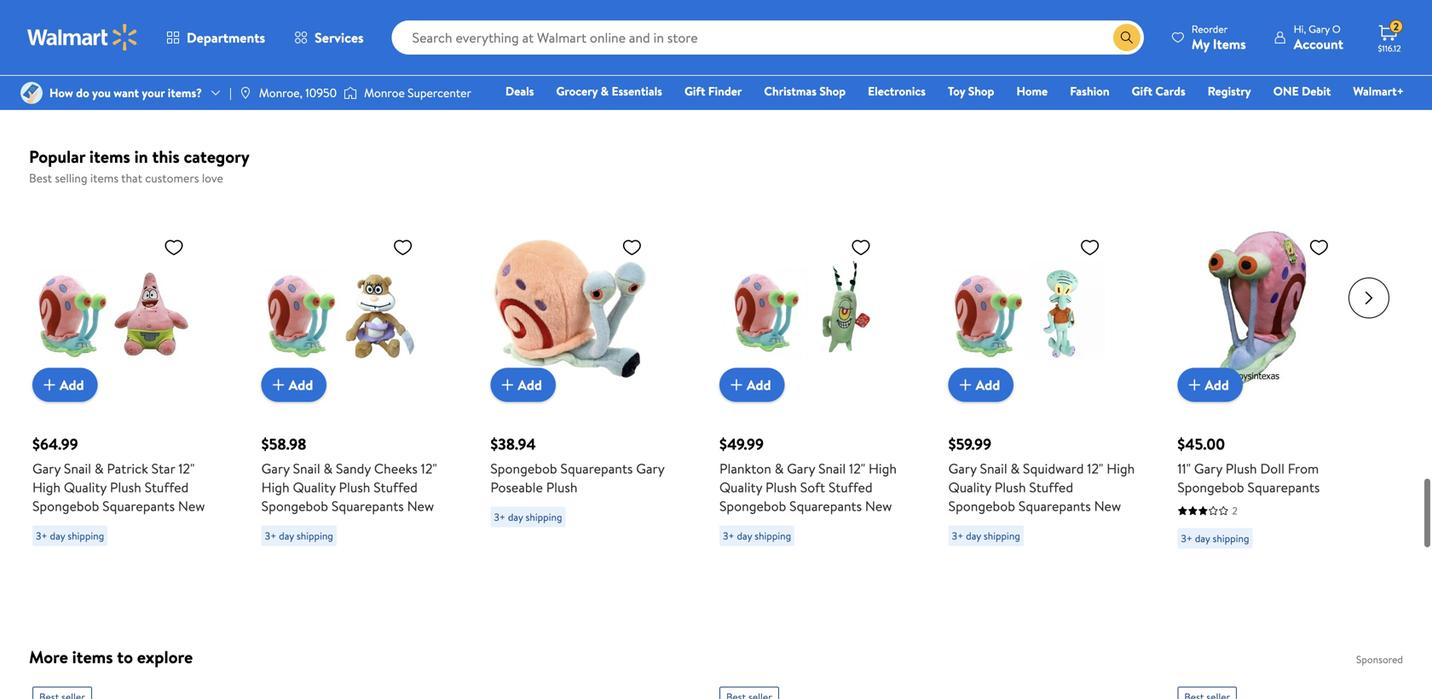 Task type: describe. For each thing, give the bounding box(es) containing it.
$59.99
[[949, 433, 991, 455]]

$38.94 spongebob squarepants gary poseable plush
[[490, 433, 664, 497]]

10950
[[305, 84, 337, 101]]

high inside $59.99 gary snail & squidward 12" high quality plush stuffed spongebob squarepants new
[[1107, 459, 1135, 478]]

stuffed for $64.99
[[145, 478, 189, 497]]

to
[[117, 645, 133, 669]]

add for $49.99
[[747, 375, 771, 394]]

stuffed inside $59.99 gary snail & squidward 12" high quality plush stuffed spongebob squarepants new
[[1029, 478, 1073, 497]]

gary inside $59.99 gary snail & squidward 12" high quality plush stuffed spongebob squarepants new
[[949, 459, 977, 478]]

home link
[[1009, 82, 1056, 100]]

$58.98 gary snail & sandy cheeks 12" high quality plush stuffed spongebob squarepants new
[[261, 433, 437, 515]]

want
[[114, 84, 139, 101]]

electronics
[[868, 83, 926, 99]]

new for $49.99
[[865, 497, 892, 515]]

add button for $59.99
[[949, 368, 1014, 402]]

customers
[[145, 170, 199, 186]]

$58.98
[[261, 433, 306, 455]]

high inside $49.99 plankton & gary snail 12" high quality plush soft stuffed spongebob squarepants new
[[869, 459, 897, 478]]

spongebob inside '$58.98 gary snail & sandy cheeks 12" high quality plush stuffed spongebob squarepants new'
[[261, 497, 328, 515]]

do
[[76, 84, 89, 101]]

12" inside '$58.98 gary snail & sandy cheeks 12" high quality plush stuffed spongebob squarepants new'
[[421, 459, 437, 478]]

4 add to cart image from the left
[[1184, 375, 1205, 395]]

11"
[[1178, 459, 1191, 478]]

high inside $64.99 gary snail & patrick star 12" high quality plush stuffed spongebob squarepants new
[[32, 478, 61, 497]]

$49.99 plankton & gary snail 12" high quality plush soft stuffed spongebob squarepants new
[[719, 433, 897, 515]]

add to cart image for $64.99
[[39, 375, 60, 395]]

christmas shop
[[764, 83, 846, 99]]

squarepants inside $49.99 plankton & gary snail 12" high quality plush soft stuffed spongebob squarepants new
[[790, 497, 862, 515]]

3+ day shipping for $64.99
[[36, 529, 104, 543]]

poseable
[[490, 478, 543, 497]]

shipping for $38.94
[[526, 510, 562, 524]]

add to favorites list, gary snail & sandy cheeks 12" high quality plush stuffed spongebob squarepants new image
[[393, 237, 413, 258]]

deals link
[[498, 82, 542, 100]]

3+ for $58.98
[[265, 529, 276, 543]]

stuffed for $58.98
[[374, 478, 418, 497]]

gary inside the $38.94 spongebob squarepants gary poseable plush
[[636, 459, 664, 478]]

best
[[29, 170, 52, 186]]

product group containing $49.99
[[719, 196, 911, 574]]

quality inside $64.99 gary snail & patrick star 12" high quality plush stuffed spongebob squarepants new
[[64, 478, 107, 497]]

1 vertical spatial sponsored
[[1356, 652, 1403, 667]]

3+ day shipping down 11"
[[1181, 531, 1249, 546]]

supercenter
[[408, 84, 471, 101]]

monroe
[[364, 84, 405, 101]]

shipping for $59.99
[[984, 529, 1020, 543]]

grocery & essentials
[[556, 83, 662, 99]]

departments button
[[152, 17, 280, 58]]

category
[[184, 144, 250, 168]]

$59.99 gary snail & squidward 12" high quality plush stuffed spongebob squarepants new
[[949, 433, 1135, 515]]

Walmart Site-Wide search field
[[392, 20, 1144, 55]]

plush inside '$58.98 gary snail & sandy cheeks 12" high quality plush stuffed spongebob squarepants new'
[[339, 478, 370, 497]]

items for in
[[89, 144, 130, 168]]

gift for gift finder
[[685, 83, 705, 99]]

new for $58.98
[[407, 497, 434, 515]]

christmas
[[764, 83, 817, 99]]

soft
[[800, 478, 825, 497]]

gary inside '$58.98 gary snail & sandy cheeks 12" high quality plush stuffed spongebob squarepants new'
[[261, 459, 290, 478]]

from
[[1288, 459, 1319, 478]]

gary snail & squidward 12" high quality plush stuffed spongebob squarepants new image
[[949, 230, 1107, 388]]

reorder
[[1192, 22, 1228, 36]]

my
[[1192, 35, 1210, 53]]

monroe supercenter
[[364, 84, 471, 101]]

add button for $38.94
[[490, 368, 556, 402]]

& inside $49.99 plankton & gary snail 12" high quality plush soft stuffed spongebob squarepants new
[[775, 459, 784, 478]]

add for $38.94
[[518, 375, 542, 394]]

quality inside '$58.98 gary snail & sandy cheeks 12" high quality plush stuffed spongebob squarepants new'
[[293, 478, 336, 497]]

new inside $59.99 gary snail & squidward 12" high quality plush stuffed spongebob squarepants new
[[1094, 497, 1121, 515]]

6 add from the left
[[1205, 375, 1229, 394]]

0 vertical spatial sponsored
[[1339, 82, 1386, 97]]

gary inside $45.00 11" gary plush doll from spongebob squarepants
[[1194, 459, 1222, 478]]

12" inside $59.99 gary snail & squidward 12" high quality plush stuffed spongebob squarepants new
[[1087, 459, 1104, 478]]

walmart+ link
[[1346, 82, 1412, 100]]

snail for $58.98
[[293, 459, 320, 478]]

monroe, 10950
[[259, 84, 337, 101]]

o
[[1332, 22, 1341, 36]]

popular items in this category best selling items that customers love
[[29, 144, 250, 186]]

spongebob inside $64.99 gary snail & patrick star 12" high quality plush stuffed spongebob squarepants new
[[32, 497, 99, 515]]

3+ day shipping for $49.99
[[723, 529, 791, 543]]

spongebob squarepants gary poseable plush image
[[490, 230, 649, 388]]

0 vertical spatial 2
[[1394, 19, 1399, 34]]

snail inside $49.99 plankton & gary snail 12" high quality plush soft stuffed spongebob squarepants new
[[818, 459, 846, 478]]

$38.94
[[490, 433, 536, 455]]

|
[[229, 84, 232, 101]]

deals
[[506, 83, 534, 99]]

day for $38.94
[[508, 510, 523, 524]]

add to favorites list, plankton & gary snail 12" high quality plush soft stuffed spongebob squarepants new image
[[851, 237, 871, 258]]

product group containing $58.98
[[261, 196, 453, 574]]

gift finder
[[685, 83, 742, 99]]

selling
[[55, 170, 87, 186]]

departments
[[187, 28, 265, 47]]

day for $59.99
[[966, 529, 981, 543]]

12" inside $64.99 gary snail & patrick star 12" high quality plush stuffed spongebob squarepants new
[[178, 459, 195, 478]]

Search search field
[[392, 20, 1144, 55]]

patrick
[[107, 459, 148, 478]]

love
[[202, 170, 223, 186]]

one
[[1273, 83, 1299, 99]]

& right the grocery
[[601, 83, 609, 99]]

debit
[[1302, 83, 1331, 99]]

more items to explore
[[29, 645, 193, 669]]

add to cart image for $58.98
[[268, 375, 289, 395]]

one debit link
[[1266, 82, 1339, 100]]

add to favorites list, 11" gary plush doll from spongebob squarepants image
[[1309, 237, 1329, 258]]

this
[[152, 144, 180, 168]]

shipping down $45.00 11" gary plush doll from spongebob squarepants
[[1213, 531, 1249, 546]]

day for $64.99
[[50, 529, 65, 543]]

squarepants inside $45.00 11" gary plush doll from spongebob squarepants
[[1248, 478, 1320, 497]]

add to cart image for $49.99
[[726, 375, 747, 395]]

snail for $64.99
[[64, 459, 91, 478]]

plankton & gary snail 12" high quality plush soft stuffed spongebob squarepants new image
[[719, 230, 878, 388]]

sandy
[[336, 459, 371, 478]]

services
[[315, 28, 364, 47]]

fashion link
[[1062, 82, 1117, 100]]

grocery
[[556, 83, 598, 99]]

your
[[142, 84, 165, 101]]

3+ for $38.94
[[494, 510, 505, 524]]

 image for monroe, 10950
[[239, 86, 252, 100]]

gary inside 'hi, gary o account'
[[1309, 22, 1330, 36]]

$45.00 11" gary plush doll from spongebob squarepants
[[1178, 433, 1320, 497]]

spongebob inside $49.99 plankton & gary snail 12" high quality plush soft stuffed spongebob squarepants new
[[719, 497, 786, 515]]

you
[[92, 84, 111, 101]]

essentials
[[612, 83, 662, 99]]

gift finder link
[[677, 82, 750, 100]]

ad disclaimer and feedback image
[[1390, 83, 1403, 96]]

12" inside $49.99 plankton & gary snail 12" high quality plush soft stuffed spongebob squarepants new
[[849, 459, 865, 478]]

popular
[[29, 144, 85, 168]]

product group containing $64.99
[[32, 196, 224, 574]]

more
[[29, 645, 68, 669]]



Task type: vqa. For each thing, say whether or not it's contained in the screenshot.
second Shop
yes



Task type: locate. For each thing, give the bounding box(es) containing it.
gary inside $64.99 gary snail & patrick star 12" high quality plush stuffed spongebob squarepants new
[[32, 459, 61, 478]]

stuffed
[[145, 478, 189, 497], [374, 478, 418, 497], [829, 478, 873, 497], [1029, 478, 1073, 497]]

toy shop link
[[940, 82, 1002, 100]]

plush inside $49.99 plankton & gary snail 12" high quality plush soft stuffed spongebob squarepants new
[[766, 478, 797, 497]]

home
[[1017, 83, 1048, 99]]

add button up $59.99
[[949, 368, 1014, 402]]

12" right cheeks
[[421, 459, 437, 478]]

0 horizontal spatial 2
[[1232, 503, 1238, 518]]

squarepants inside $59.99 gary snail & squidward 12" high quality plush stuffed spongebob squarepants new
[[1019, 497, 1091, 515]]

& for $64.99
[[94, 459, 104, 478]]

squarepants inside the $38.94 spongebob squarepants gary poseable plush
[[561, 459, 633, 478]]

stuffed inside $49.99 plankton & gary snail 12" high quality plush soft stuffed spongebob squarepants new
[[829, 478, 873, 497]]

plush inside $45.00 11" gary plush doll from spongebob squarepants
[[1226, 459, 1257, 478]]

add to cart image up $45.00
[[1184, 375, 1205, 395]]

6 add button from the left
[[1178, 368, 1243, 402]]

add button up the $38.94 on the bottom left of page
[[490, 368, 556, 402]]

add button up $58.98
[[261, 368, 327, 402]]

3 quality from the left
[[719, 478, 762, 497]]

$64.99 gary snail & patrick star 12" high quality plush stuffed spongebob squarepants new
[[32, 433, 205, 515]]

shop for toy shop
[[968, 83, 994, 99]]

star
[[151, 459, 175, 478]]

plush inside the $38.94 spongebob squarepants gary poseable plush
[[546, 478, 578, 497]]

6 product group from the left
[[1178, 196, 1369, 574]]

new inside $49.99 plankton & gary snail 12" high quality plush soft stuffed spongebob squarepants new
[[865, 497, 892, 515]]

toy shop
[[948, 83, 994, 99]]

product group containing $38.94
[[490, 196, 682, 574]]

add up $45.00
[[1205, 375, 1229, 394]]

5 product group from the left
[[949, 196, 1140, 574]]

12" right star
[[178, 459, 195, 478]]

add up the $64.99
[[60, 375, 84, 394]]

shipping down $59.99 gary snail & squidward 12" high quality plush stuffed spongebob squarepants new
[[984, 529, 1020, 543]]

registry
[[1208, 83, 1251, 99]]

shipping down '$58.98 gary snail & sandy cheeks 12" high quality plush stuffed spongebob squarepants new'
[[297, 529, 333, 543]]

snail inside '$58.98 gary snail & sandy cheeks 12" high quality plush stuffed spongebob squarepants new'
[[293, 459, 320, 478]]

squarepants inside $64.99 gary snail & patrick star 12" high quality plush stuffed spongebob squarepants new
[[102, 497, 175, 515]]

0 horizontal spatial shop
[[820, 83, 846, 99]]

 image
[[20, 82, 43, 104]]

spongebob down $45.00
[[1178, 478, 1244, 497]]

add to favorites list, spongebob squarepants gary poseable plush image
[[622, 237, 642, 258]]

add to cart image
[[39, 375, 60, 395], [268, 375, 289, 395], [726, 375, 747, 395], [1184, 375, 1205, 395]]

add up the $38.94 on the bottom left of page
[[518, 375, 542, 394]]

new
[[178, 497, 205, 515], [407, 497, 434, 515], [865, 497, 892, 515], [1094, 497, 1121, 515]]

$64.99
[[32, 433, 78, 455]]

items for to
[[72, 645, 113, 669]]

shop right toy
[[968, 83, 994, 99]]

2 12" from the left
[[421, 459, 437, 478]]

spongebob inside $45.00 11" gary plush doll from spongebob squarepants
[[1178, 478, 1244, 497]]

items up that
[[89, 144, 130, 168]]

add button up $45.00
[[1178, 368, 1243, 402]]

& inside $64.99 gary snail & patrick star 12" high quality plush stuffed spongebob squarepants new
[[94, 459, 104, 478]]

1 vertical spatial 2
[[1232, 503, 1238, 518]]

spongebob inside $59.99 gary snail & squidward 12" high quality plush stuffed spongebob squarepants new
[[949, 497, 1015, 515]]

add to cart image for $38.94
[[497, 375, 518, 395]]

3+ for $49.99
[[723, 529, 735, 543]]

3 new from the left
[[865, 497, 892, 515]]

1 add to cart image from the left
[[497, 375, 518, 395]]

0 horizontal spatial add to cart image
[[497, 375, 518, 395]]

shipping down poseable
[[526, 510, 562, 524]]

3 snail from the left
[[818, 459, 846, 478]]

plush inside $59.99 gary snail & squidward 12" high quality plush stuffed spongebob squarepants new
[[995, 478, 1026, 497]]

3+ day shipping down "plankton"
[[723, 529, 791, 543]]

2 add button from the left
[[261, 368, 327, 402]]

product group containing $45.00
[[1178, 196, 1369, 574]]

add button up the $64.99
[[32, 368, 98, 402]]

3+ day shipping for $38.94
[[494, 510, 562, 524]]

4 12" from the left
[[1087, 459, 1104, 478]]

how do you want your items?
[[49, 84, 202, 101]]

add to favorites list, gary snail & squidward 12" high quality plush stuffed spongebob squarepants new image
[[1080, 237, 1100, 258]]

high down $58.98
[[261, 478, 290, 497]]

& left squidward
[[1011, 459, 1020, 478]]

 image right |
[[239, 86, 252, 100]]

new inside '$58.98 gary snail & sandy cheeks 12" high quality plush stuffed spongebob squarepants new'
[[407, 497, 434, 515]]

product group containing $59.99
[[949, 196, 1140, 574]]

spongebob inside the $38.94 spongebob squarepants gary poseable plush
[[490, 459, 557, 478]]

$45.00
[[1178, 433, 1225, 455]]

spongebob down $59.99
[[949, 497, 1015, 515]]

3+
[[494, 510, 505, 524], [36, 529, 47, 543], [265, 529, 276, 543], [723, 529, 735, 543], [952, 529, 964, 543], [1181, 531, 1193, 546]]

$49.99
[[719, 433, 764, 455]]

grocery & essentials link
[[549, 82, 670, 100]]

3+ day shipping down $64.99 gary snail & patrick star 12" high quality plush stuffed spongebob squarepants new
[[36, 529, 104, 543]]

shop for christmas shop
[[820, 83, 846, 99]]

3+ for $64.99
[[36, 529, 47, 543]]

& left sandy
[[324, 459, 333, 478]]

add to favorites list, gary snail & patrick star 12" high quality plush stuffed spongebob squarepants new image
[[164, 237, 184, 258]]

that
[[121, 170, 142, 186]]

4 stuffed from the left
[[1029, 478, 1073, 497]]

1 vertical spatial items
[[90, 170, 118, 186]]

1 snail from the left
[[64, 459, 91, 478]]

snail for $59.99
[[980, 459, 1007, 478]]

snail inside $59.99 gary snail & squidward 12" high quality plush stuffed spongebob squarepants new
[[980, 459, 1007, 478]]

1 add from the left
[[60, 375, 84, 394]]

0 vertical spatial items
[[89, 144, 130, 168]]

items?
[[168, 84, 202, 101]]

 image right 10950
[[344, 84, 357, 101]]

toy
[[948, 83, 965, 99]]

add for $59.99
[[976, 375, 1000, 394]]

2 quality from the left
[[293, 478, 336, 497]]

gift left the cards
[[1132, 83, 1153, 99]]

spongebob down the $64.99
[[32, 497, 99, 515]]

3 12" from the left
[[849, 459, 865, 478]]

add to cart image up $59.99
[[955, 375, 976, 395]]

1 horizontal spatial 2
[[1394, 19, 1399, 34]]

shop right christmas
[[820, 83, 846, 99]]

0 horizontal spatial  image
[[239, 86, 252, 100]]

& inside '$58.98 gary snail & sandy cheeks 12" high quality plush stuffed spongebob squarepants new'
[[324, 459, 333, 478]]

add to cart image up the $64.99
[[39, 375, 60, 395]]

2 stuffed from the left
[[374, 478, 418, 497]]

add button for $58.98
[[261, 368, 327, 402]]

gift
[[685, 83, 705, 99], [1132, 83, 1153, 99]]

gift inside gift cards link
[[1132, 83, 1153, 99]]

services button
[[280, 17, 378, 58]]

1 horizontal spatial shop
[[968, 83, 994, 99]]

gary snail & patrick star 12" high quality plush stuffed spongebob squarepants new image
[[32, 230, 191, 388]]

add
[[60, 375, 84, 394], [289, 375, 313, 394], [518, 375, 542, 394], [747, 375, 771, 394], [976, 375, 1000, 394], [1205, 375, 1229, 394]]

0 horizontal spatial gift
[[685, 83, 705, 99]]

quality down $59.99
[[949, 478, 991, 497]]

1 product group from the left
[[32, 196, 224, 574]]

doll
[[1260, 459, 1285, 478]]

spongebob
[[490, 459, 557, 478], [1178, 478, 1244, 497], [32, 497, 99, 515], [261, 497, 328, 515], [719, 497, 786, 515], [949, 497, 1015, 515]]

& left patrick
[[94, 459, 104, 478]]

hi, gary o account
[[1294, 22, 1344, 53]]

2 down $45.00 11" gary plush doll from spongebob squarepants
[[1232, 503, 1238, 518]]

spongebob down $58.98
[[261, 497, 328, 515]]

search icon image
[[1120, 31, 1134, 44]]

2 add to cart image from the left
[[268, 375, 289, 395]]

add button up $49.99
[[719, 368, 785, 402]]

day for $49.99
[[737, 529, 752, 543]]

 image for monroe supercenter
[[344, 84, 357, 101]]

gift left finder
[[685, 83, 705, 99]]

quality left patrick
[[64, 478, 107, 497]]

stuffed for $49.99
[[829, 478, 873, 497]]

cheeks
[[374, 459, 418, 478]]

in
[[134, 144, 148, 168]]

snail
[[64, 459, 91, 478], [293, 459, 320, 478], [818, 459, 846, 478], [980, 459, 1007, 478]]

1 horizontal spatial  image
[[344, 84, 357, 101]]

5 add button from the left
[[949, 368, 1014, 402]]

gary inside $49.99 plankton & gary snail 12" high quality plush soft stuffed spongebob squarepants new
[[787, 459, 815, 478]]

4 product group from the left
[[719, 196, 911, 574]]

$116.12
[[1378, 43, 1401, 54]]

2
[[1394, 19, 1399, 34], [1232, 503, 1238, 518]]

one debit
[[1273, 83, 1331, 99]]

explore
[[137, 645, 193, 669]]

gift cards
[[1132, 83, 1186, 99]]

1 horizontal spatial add to cart image
[[955, 375, 976, 395]]

shipping for $58.98
[[297, 529, 333, 543]]

plush inside $64.99 gary snail & patrick star 12" high quality plush stuffed spongebob squarepants new
[[110, 478, 141, 497]]

5 add from the left
[[976, 375, 1000, 394]]

registry link
[[1200, 82, 1259, 100]]

quality inside $49.99 plankton & gary snail 12" high quality plush soft stuffed spongebob squarepants new
[[719, 478, 762, 497]]

finder
[[708, 83, 742, 99]]

2 add to cart image from the left
[[955, 375, 976, 395]]

add to cart image up $49.99
[[726, 375, 747, 395]]

12"
[[178, 459, 195, 478], [421, 459, 437, 478], [849, 459, 865, 478], [1087, 459, 1104, 478]]

& for $59.99
[[1011, 459, 1020, 478]]

add up $59.99
[[976, 375, 1000, 394]]

2 product group from the left
[[261, 196, 453, 574]]

items left that
[[90, 170, 118, 186]]

3+ day shipping for $58.98
[[265, 529, 333, 543]]

hi,
[[1294, 22, 1306, 36]]

account
[[1294, 35, 1344, 53]]

monroe,
[[259, 84, 303, 101]]

add up $58.98
[[289, 375, 313, 394]]

squarepants inside '$58.98 gary snail & sandy cheeks 12" high quality plush stuffed spongebob squarepants new'
[[331, 497, 404, 515]]

1 12" from the left
[[178, 459, 195, 478]]

12" right soft
[[849, 459, 865, 478]]

& right "plankton"
[[775, 459, 784, 478]]

squarepants
[[561, 459, 633, 478], [1248, 478, 1320, 497], [102, 497, 175, 515], [331, 497, 404, 515], [790, 497, 862, 515], [1019, 497, 1091, 515]]

add to cart image up the $38.94 on the bottom left of page
[[497, 375, 518, 395]]

high down the $64.99
[[32, 478, 61, 497]]

next slide for popular items in this category list image
[[1349, 277, 1390, 318]]

4 snail from the left
[[980, 459, 1007, 478]]

add for $64.99
[[60, 375, 84, 394]]

3 add button from the left
[[490, 368, 556, 402]]

add for $58.98
[[289, 375, 313, 394]]

2 inside product group
[[1232, 503, 1238, 518]]

3 product group from the left
[[490, 196, 682, 574]]

gary
[[1309, 22, 1330, 36], [32, 459, 61, 478], [261, 459, 290, 478], [636, 459, 664, 478], [787, 459, 815, 478], [949, 459, 977, 478], [1194, 459, 1222, 478]]

items left to
[[72, 645, 113, 669]]

squidward
[[1023, 459, 1084, 478]]

sponsored
[[1339, 82, 1386, 97], [1356, 652, 1403, 667]]

new inside $64.99 gary snail & patrick star 12" high quality plush stuffed spongebob squarepants new
[[178, 497, 205, 515]]

gift cards link
[[1124, 82, 1193, 100]]

11" gary plush doll from spongebob squarepants image
[[1178, 230, 1336, 388]]

2 new from the left
[[407, 497, 434, 515]]

how
[[49, 84, 73, 101]]

spongebob down "plankton"
[[719, 497, 786, 515]]

day for $58.98
[[279, 529, 294, 543]]

1 shop from the left
[[820, 83, 846, 99]]

shipping for $64.99
[[68, 529, 104, 543]]

walmart image
[[27, 24, 138, 51]]

add to cart image for $59.99
[[955, 375, 976, 395]]

2 shop from the left
[[968, 83, 994, 99]]

quality inside $59.99 gary snail & squidward 12" high quality plush stuffed spongebob squarepants new
[[949, 478, 991, 497]]

1 new from the left
[[178, 497, 205, 515]]

stuffed inside $64.99 gary snail & patrick star 12" high quality plush stuffed spongebob squarepants new
[[145, 478, 189, 497]]

shipping down $64.99 gary snail & patrick star 12" high quality plush stuffed spongebob squarepants new
[[68, 529, 104, 543]]

3+ day shipping down '$58.98 gary snail & sandy cheeks 12" high quality plush stuffed spongebob squarepants new'
[[265, 529, 333, 543]]

4 add button from the left
[[719, 368, 785, 402]]

high inside '$58.98 gary snail & sandy cheeks 12" high quality plush stuffed spongebob squarepants new'
[[261, 478, 290, 497]]

1 stuffed from the left
[[145, 478, 189, 497]]

3 stuffed from the left
[[829, 478, 873, 497]]

2 add from the left
[[289, 375, 313, 394]]

gary snail & sandy cheeks 12" high quality plush stuffed spongebob squarepants new image
[[261, 230, 420, 388]]

1 gift from the left
[[685, 83, 705, 99]]

add button
[[32, 368, 98, 402], [261, 368, 327, 402], [490, 368, 556, 402], [719, 368, 785, 402], [949, 368, 1014, 402], [1178, 368, 1243, 402]]

christmas shop link
[[756, 82, 853, 100]]

snail inside $64.99 gary snail & patrick star 12" high quality plush stuffed spongebob squarepants new
[[64, 459, 91, 478]]

add up $49.99
[[747, 375, 771, 394]]

day
[[508, 510, 523, 524], [50, 529, 65, 543], [279, 529, 294, 543], [737, 529, 752, 543], [966, 529, 981, 543], [1195, 531, 1210, 546]]

2 snail from the left
[[293, 459, 320, 478]]

shipping down $49.99 plankton & gary snail 12" high quality plush soft stuffed spongebob squarepants new
[[755, 529, 791, 543]]

3+ day shipping down poseable
[[494, 510, 562, 524]]

shipping for $49.99
[[755, 529, 791, 543]]

2 vertical spatial items
[[72, 645, 113, 669]]

new for $64.99
[[178, 497, 205, 515]]

3+ for $59.99
[[952, 529, 964, 543]]

2 gift from the left
[[1132, 83, 1153, 99]]

3+ day shipping
[[494, 510, 562, 524], [36, 529, 104, 543], [265, 529, 333, 543], [723, 529, 791, 543], [952, 529, 1020, 543], [1181, 531, 1249, 546]]

reorder my items
[[1192, 22, 1246, 53]]

& inside $59.99 gary snail & squidward 12" high quality plush stuffed spongebob squarepants new
[[1011, 459, 1020, 478]]

3 add to cart image from the left
[[726, 375, 747, 395]]

12" right squidward
[[1087, 459, 1104, 478]]

& for $58.98
[[324, 459, 333, 478]]

add to cart image up $58.98
[[268, 375, 289, 395]]

gift for gift cards
[[1132, 83, 1153, 99]]

1 add button from the left
[[32, 368, 98, 402]]

stuffed inside '$58.98 gary snail & sandy cheeks 12" high quality plush stuffed spongebob squarepants new'
[[374, 478, 418, 497]]

2 up $116.12
[[1394, 19, 1399, 34]]

high left 11"
[[1107, 459, 1135, 478]]

spongebob down the $38.94 on the bottom left of page
[[490, 459, 557, 478]]

plankton
[[719, 459, 771, 478]]

walmart+
[[1353, 83, 1404, 99]]

electronics link
[[860, 82, 934, 100]]

quality left sandy
[[293, 478, 336, 497]]

high
[[869, 459, 897, 478], [1107, 459, 1135, 478], [32, 478, 61, 497], [261, 478, 290, 497]]

4 new from the left
[[1094, 497, 1121, 515]]

1 quality from the left
[[64, 478, 107, 497]]

product group
[[32, 196, 224, 574], [261, 196, 453, 574], [490, 196, 682, 574], [719, 196, 911, 574], [949, 196, 1140, 574], [1178, 196, 1369, 574]]

quality down $49.99
[[719, 478, 762, 497]]

3 add from the left
[[518, 375, 542, 394]]

gift inside gift finder 'link'
[[685, 83, 705, 99]]

add button for $64.99
[[32, 368, 98, 402]]

1 add to cart image from the left
[[39, 375, 60, 395]]

items
[[1213, 35, 1246, 53]]

add button for $49.99
[[719, 368, 785, 402]]

4 add from the left
[[747, 375, 771, 394]]

cards
[[1155, 83, 1186, 99]]

high right soft
[[869, 459, 897, 478]]

4 quality from the left
[[949, 478, 991, 497]]

&
[[601, 83, 609, 99], [94, 459, 104, 478], [324, 459, 333, 478], [775, 459, 784, 478], [1011, 459, 1020, 478]]

plush
[[1226, 459, 1257, 478], [110, 478, 141, 497], [339, 478, 370, 497], [546, 478, 578, 497], [766, 478, 797, 497], [995, 478, 1026, 497]]

1 horizontal spatial gift
[[1132, 83, 1153, 99]]

3+ day shipping down $59.99 gary snail & squidward 12" high quality plush stuffed spongebob squarepants new
[[952, 529, 1020, 543]]

add to cart image
[[497, 375, 518, 395], [955, 375, 976, 395]]

3+ day shipping for $59.99
[[952, 529, 1020, 543]]

 image
[[344, 84, 357, 101], [239, 86, 252, 100]]

shop inside 'link'
[[968, 83, 994, 99]]

fashion
[[1070, 83, 1110, 99]]



